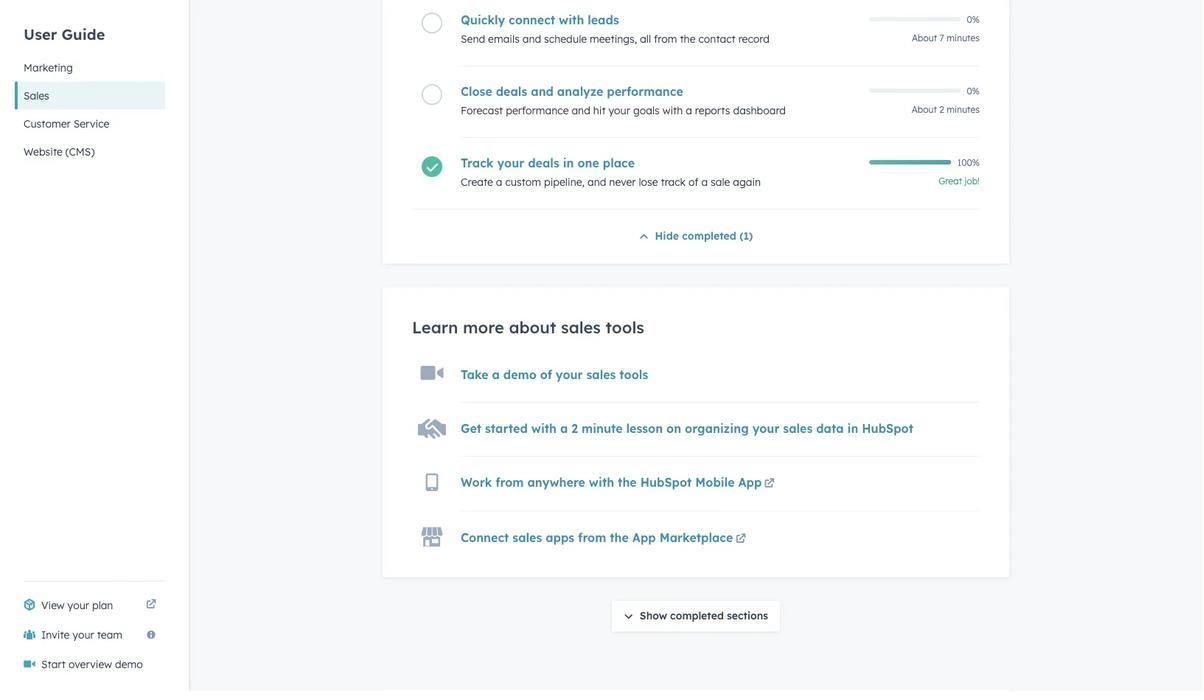 Task type: locate. For each thing, give the bounding box(es) containing it.
2 horizontal spatial from
[[654, 33, 677, 46]]

completed left "(1)"
[[682, 230, 737, 243]]

app left marketplace at the right of page
[[633, 530, 656, 545]]

0 vertical spatial link opens in a new window image
[[736, 534, 746, 545]]

0 vertical spatial demo
[[504, 368, 537, 382]]

from right work
[[496, 475, 524, 490]]

2 left minute
[[572, 421, 578, 436]]

1 horizontal spatial hubspot
[[862, 421, 914, 436]]

the left contact
[[680, 33, 696, 46]]

7
[[940, 33, 945, 44]]

0%
[[967, 14, 980, 25], [967, 85, 980, 97]]

link opens in a new window image
[[765, 476, 775, 493], [765, 479, 775, 490], [736, 531, 746, 548], [146, 600, 156, 611]]

app
[[739, 475, 762, 490], [633, 530, 656, 545]]

the down lesson
[[618, 475, 637, 490]]

and left analyze
[[531, 84, 554, 99]]

more
[[463, 317, 504, 337]]

100%
[[958, 157, 980, 168]]

link opens in a new window image inside the view your plan link
[[146, 600, 156, 611]]

minutes right 7
[[947, 33, 980, 44]]

0 vertical spatial 2
[[940, 104, 945, 115]]

job!
[[965, 176, 980, 187]]

pipeline,
[[544, 176, 585, 189]]

from right apps
[[578, 530, 607, 545]]

sales
[[24, 89, 49, 102]]

work
[[461, 475, 492, 490]]

minute
[[582, 421, 623, 436]]

reports
[[695, 104, 731, 117]]

link opens in a new window image right plan
[[146, 597, 156, 614]]

1 vertical spatial tools
[[620, 368, 649, 382]]

0% for quickly connect with leads
[[967, 14, 980, 25]]

sales right about
[[561, 317, 601, 337]]

minutes for quickly connect with leads
[[947, 33, 980, 44]]

1 vertical spatial link opens in a new window image
[[146, 597, 156, 614]]

your right 'organizing'
[[753, 421, 780, 436]]

1 horizontal spatial deals
[[528, 156, 560, 171]]

close
[[461, 84, 493, 99]]

with inside close deals and analyze performance forecast performance and hit your goals with a reports dashboard
[[663, 104, 683, 117]]

0 vertical spatial deals
[[496, 84, 528, 99]]

0 vertical spatial the
[[680, 33, 696, 46]]

your right "hit"
[[609, 104, 631, 117]]

deals inside close deals and analyze performance forecast performance and hit your goals with a reports dashboard
[[496, 84, 528, 99]]

hubspot right data
[[862, 421, 914, 436]]

link opens in a new window image
[[736, 534, 746, 545], [146, 597, 156, 614]]

take a demo of your sales tools link
[[461, 368, 649, 382]]

2 minutes from the top
[[947, 104, 980, 115]]

a
[[686, 104, 693, 117], [496, 176, 503, 189], [702, 176, 708, 189], [492, 368, 500, 382], [561, 421, 568, 436]]

0 horizontal spatial 2
[[572, 421, 578, 436]]

link opens in a new window image right marketplace at the right of page
[[736, 534, 746, 545]]

start overview demo
[[41, 658, 143, 671]]

in right data
[[848, 421, 859, 436]]

2 vertical spatial from
[[578, 530, 607, 545]]

invite your team button
[[15, 620, 165, 650]]

show completed sections
[[640, 609, 769, 622]]

lose
[[639, 176, 658, 189]]

your left the team
[[73, 628, 94, 641]]

1 vertical spatial demo
[[115, 658, 143, 671]]

invite
[[41, 628, 70, 641]]

tools
[[606, 317, 645, 337], [620, 368, 649, 382]]

deals right close
[[496, 84, 528, 99]]

deals up custom
[[528, 156, 560, 171]]

app right mobile on the right
[[739, 475, 762, 490]]

your up custom
[[497, 156, 525, 171]]

0 vertical spatial hubspot
[[862, 421, 914, 436]]

user guide views element
[[15, 0, 165, 166]]

0 vertical spatial minutes
[[947, 33, 980, 44]]

performance up goals at the top of page
[[607, 84, 684, 99]]

great
[[939, 176, 963, 187]]

about up [object object] complete progress bar
[[912, 104, 937, 115]]

a left reports
[[686, 104, 693, 117]]

0 horizontal spatial of
[[541, 368, 552, 382]]

0 horizontal spatial deals
[[496, 84, 528, 99]]

leads
[[588, 13, 619, 28]]

a left sale
[[702, 176, 708, 189]]

emails
[[488, 33, 520, 46]]

sales left apps
[[513, 530, 542, 545]]

2
[[940, 104, 945, 115], [572, 421, 578, 436]]

and down connect
[[523, 33, 542, 46]]

with down close deals and analyze performance button
[[663, 104, 683, 117]]

minutes
[[947, 33, 980, 44], [947, 104, 980, 115]]

demo right take
[[504, 368, 537, 382]]

0% up about 2 minutes
[[967, 85, 980, 97]]

0 vertical spatial in
[[563, 156, 574, 171]]

0 vertical spatial of
[[689, 176, 699, 189]]

1 horizontal spatial in
[[848, 421, 859, 436]]

quickly connect with leads button
[[461, 13, 861, 28]]

close deals and analyze performance button
[[461, 84, 861, 99]]

1 vertical spatial minutes
[[947, 104, 980, 115]]

the for app
[[610, 530, 629, 545]]

goals
[[634, 104, 660, 117]]

hubspot left mobile on the right
[[641, 475, 692, 490]]

1 horizontal spatial from
[[578, 530, 607, 545]]

of right track on the right
[[689, 176, 699, 189]]

1 horizontal spatial link opens in a new window image
[[736, 534, 746, 545]]

0 horizontal spatial demo
[[115, 658, 143, 671]]

1 horizontal spatial app
[[739, 475, 762, 490]]

0 vertical spatial from
[[654, 33, 677, 46]]

your left plan
[[68, 599, 89, 612]]

1 horizontal spatial of
[[689, 176, 699, 189]]

0 vertical spatial 0%
[[967, 14, 980, 25]]

1 minutes from the top
[[947, 33, 980, 44]]

plan
[[92, 599, 113, 612]]

about
[[912, 33, 938, 44], [912, 104, 937, 115]]

anywhere
[[528, 475, 586, 490]]

contact
[[699, 33, 736, 46]]

2 up [object object] complete progress bar
[[940, 104, 945, 115]]

with up schedule
[[559, 13, 584, 28]]

about 7 minutes
[[912, 33, 980, 44]]

(1)
[[740, 230, 753, 243]]

and
[[523, 33, 542, 46], [531, 84, 554, 99], [572, 104, 591, 117], [588, 176, 607, 189]]

1 vertical spatial 2
[[572, 421, 578, 436]]

1 vertical spatial completed
[[671, 609, 724, 622]]

0 vertical spatial completed
[[682, 230, 737, 243]]

team
[[97, 628, 123, 641]]

1 horizontal spatial demo
[[504, 368, 537, 382]]

sections
[[727, 609, 769, 622]]

apps
[[546, 530, 575, 545]]

0 horizontal spatial in
[[563, 156, 574, 171]]

demo
[[504, 368, 537, 382], [115, 658, 143, 671]]

in up pipeline,
[[563, 156, 574, 171]]

0 horizontal spatial app
[[633, 530, 656, 545]]

performance down analyze
[[506, 104, 569, 117]]

and down one at the left top of the page
[[588, 176, 607, 189]]

of
[[689, 176, 699, 189], [541, 368, 552, 382]]

minutes up 100%
[[947, 104, 980, 115]]

from inside quickly connect with leads send emails and schedule meetings, all from the contact record
[[654, 33, 677, 46]]

2 0% from the top
[[967, 85, 980, 97]]

the down work from anywhere with the hubspot mobile app link
[[610, 530, 629, 545]]

link opens in a new window image inside the view your plan link
[[146, 597, 156, 614]]

1 vertical spatial performance
[[506, 104, 569, 117]]

0 vertical spatial performance
[[607, 84, 684, 99]]

with
[[559, 13, 584, 28], [663, 104, 683, 117], [532, 421, 557, 436], [589, 475, 615, 490]]

a inside close deals and analyze performance forecast performance and hit your goals with a reports dashboard
[[686, 104, 693, 117]]

deals
[[496, 84, 528, 99], [528, 156, 560, 171]]

never
[[609, 176, 636, 189]]

completed right show
[[671, 609, 724, 622]]

0 horizontal spatial link opens in a new window image
[[146, 597, 156, 614]]

on
[[667, 421, 682, 436]]

your inside button
[[73, 628, 94, 641]]

1 vertical spatial of
[[541, 368, 552, 382]]

create
[[461, 176, 493, 189]]

overview
[[69, 658, 112, 671]]

0 horizontal spatial from
[[496, 475, 524, 490]]

from down quickly connect with leads button
[[654, 33, 677, 46]]

0 vertical spatial about
[[912, 33, 938, 44]]

your inside close deals and analyze performance forecast performance and hit your goals with a reports dashboard
[[609, 104, 631, 117]]

1 vertical spatial about
[[912, 104, 937, 115]]

of down about
[[541, 368, 552, 382]]

your
[[609, 104, 631, 117], [497, 156, 525, 171], [556, 368, 583, 382], [753, 421, 780, 436], [68, 599, 89, 612], [73, 628, 94, 641]]

1 0% from the top
[[967, 14, 980, 25]]

track
[[461, 156, 494, 171]]

demo down the team
[[115, 658, 143, 671]]

1 vertical spatial deals
[[528, 156, 560, 171]]

1 vertical spatial the
[[618, 475, 637, 490]]

show
[[640, 609, 668, 622]]

performance
[[607, 84, 684, 99], [506, 104, 569, 117]]

about for quickly connect with leads
[[912, 33, 938, 44]]

1 vertical spatial hubspot
[[641, 475, 692, 490]]

2 vertical spatial the
[[610, 530, 629, 545]]

about left 7
[[912, 33, 938, 44]]

(cms)
[[65, 145, 95, 158]]

completed
[[682, 230, 737, 243], [671, 609, 724, 622]]

1 vertical spatial 0%
[[967, 85, 980, 97]]

website
[[24, 145, 63, 158]]

schedule
[[544, 33, 587, 46]]

all
[[640, 33, 651, 46]]

close deals and analyze performance forecast performance and hit your goals with a reports dashboard
[[461, 84, 786, 117]]

0% up about 7 minutes
[[967, 14, 980, 25]]

demo for overview
[[115, 658, 143, 671]]

lesson
[[627, 421, 663, 436]]

a left minute
[[561, 421, 568, 436]]

in
[[563, 156, 574, 171], [848, 421, 859, 436]]



Task type: vqa. For each thing, say whether or not it's contained in the screenshot.
Insights link on the right
no



Task type: describe. For each thing, give the bounding box(es) containing it.
sale
[[711, 176, 730, 189]]

view your plan link
[[15, 591, 165, 620]]

sales left data
[[784, 421, 813, 436]]

and inside track your deals in one place create a custom pipeline, and never lose track of a sale again
[[588, 176, 607, 189]]

learn more about sales tools
[[412, 317, 645, 337]]

link opens in a new window image inside connect sales apps from the app marketplace link
[[736, 534, 746, 545]]

0 vertical spatial tools
[[606, 317, 645, 337]]

connect sales apps from the app marketplace
[[461, 530, 733, 545]]

connect
[[461, 530, 509, 545]]

quickly connect with leads send emails and schedule meetings, all from the contact record
[[461, 13, 770, 46]]

customer service
[[24, 117, 109, 130]]

0% for close deals and analyze performance
[[967, 85, 980, 97]]

user
[[24, 25, 57, 44]]

guide
[[62, 25, 105, 44]]

dashboard
[[733, 104, 786, 117]]

view your plan
[[41, 599, 113, 612]]

0 vertical spatial app
[[739, 475, 762, 490]]

minutes for close deals and analyze performance
[[947, 104, 980, 115]]

great job!
[[939, 176, 980, 187]]

service
[[74, 117, 109, 130]]

mobile
[[696, 475, 735, 490]]

a right take
[[492, 368, 500, 382]]

0 horizontal spatial performance
[[506, 104, 569, 117]]

of inside track your deals in one place create a custom pipeline, and never lose track of a sale again
[[689, 176, 699, 189]]

1 vertical spatial app
[[633, 530, 656, 545]]

connect sales apps from the app marketplace link
[[461, 530, 749, 548]]

hit
[[594, 104, 606, 117]]

1 horizontal spatial performance
[[607, 84, 684, 99]]

meetings,
[[590, 33, 637, 46]]

work from anywhere with the hubspot mobile app link
[[461, 475, 778, 493]]

marketing
[[24, 61, 73, 74]]

quickly
[[461, 13, 505, 28]]

0 horizontal spatial hubspot
[[641, 475, 692, 490]]

hide completed (1) button
[[639, 227, 753, 246]]

place
[[603, 156, 635, 171]]

analyze
[[557, 84, 604, 99]]

your down about
[[556, 368, 583, 382]]

1 vertical spatial in
[[848, 421, 859, 436]]

learn
[[412, 317, 458, 337]]

track your deals in one place create a custom pipeline, and never lose track of a sale again
[[461, 156, 761, 189]]

organizing
[[685, 421, 749, 436]]

with right started
[[532, 421, 557, 436]]

demo for a
[[504, 368, 537, 382]]

about
[[509, 317, 556, 337]]

start
[[41, 658, 66, 671]]

custom
[[506, 176, 541, 189]]

[object object] complete progress bar
[[870, 160, 952, 165]]

get
[[461, 421, 482, 436]]

get started with a 2 minute lesson on organizing your sales data in hubspot link
[[461, 421, 914, 436]]

take
[[461, 368, 489, 382]]

customer service button
[[15, 110, 165, 138]]

work from anywhere with the hubspot mobile app
[[461, 475, 762, 490]]

the inside quickly connect with leads send emails and schedule meetings, all from the contact record
[[680, 33, 696, 46]]

again
[[733, 176, 761, 189]]

customer
[[24, 117, 71, 130]]

1 vertical spatial from
[[496, 475, 524, 490]]

and left "hit"
[[572, 104, 591, 117]]

send
[[461, 33, 485, 46]]

website (cms)
[[24, 145, 95, 158]]

marketing button
[[15, 54, 165, 82]]

with inside quickly connect with leads send emails and schedule meetings, all from the contact record
[[559, 13, 584, 28]]

record
[[739, 33, 770, 46]]

track
[[661, 176, 686, 189]]

link opens in a new window image inside connect sales apps from the app marketplace link
[[736, 531, 746, 548]]

user guide
[[24, 25, 105, 44]]

get started with a 2 minute lesson on organizing your sales data in hubspot
[[461, 421, 914, 436]]

view
[[41, 599, 65, 612]]

deals inside track your deals in one place create a custom pipeline, and never lose track of a sale again
[[528, 156, 560, 171]]

sales up minute
[[587, 368, 616, 382]]

data
[[817, 421, 844, 436]]

completed for show
[[671, 609, 724, 622]]

a right create
[[496, 176, 503, 189]]

and inside quickly connect with leads send emails and schedule meetings, all from the contact record
[[523, 33, 542, 46]]

marketplace
[[660, 530, 733, 545]]

hide
[[655, 230, 679, 243]]

about 2 minutes
[[912, 104, 980, 115]]

the for hubspot
[[618, 475, 637, 490]]

start overview demo link
[[15, 650, 165, 679]]

1 horizontal spatial 2
[[940, 104, 945, 115]]

connect
[[509, 13, 555, 28]]

hide completed (1)
[[655, 230, 753, 243]]

take a demo of your sales tools
[[461, 368, 649, 382]]

your inside track your deals in one place create a custom pipeline, and never lose track of a sale again
[[497, 156, 525, 171]]

track your deals in one place button
[[461, 156, 861, 171]]

completed for hide
[[682, 230, 737, 243]]

show completed sections button
[[612, 601, 780, 632]]

website (cms) button
[[15, 138, 165, 166]]

forecast
[[461, 104, 503, 117]]

sales button
[[15, 82, 165, 110]]

one
[[578, 156, 600, 171]]

with right anywhere
[[589, 475, 615, 490]]

in inside track your deals in one place create a custom pipeline, and never lose track of a sale again
[[563, 156, 574, 171]]

about for close deals and analyze performance
[[912, 104, 937, 115]]

invite your team
[[41, 628, 123, 641]]



